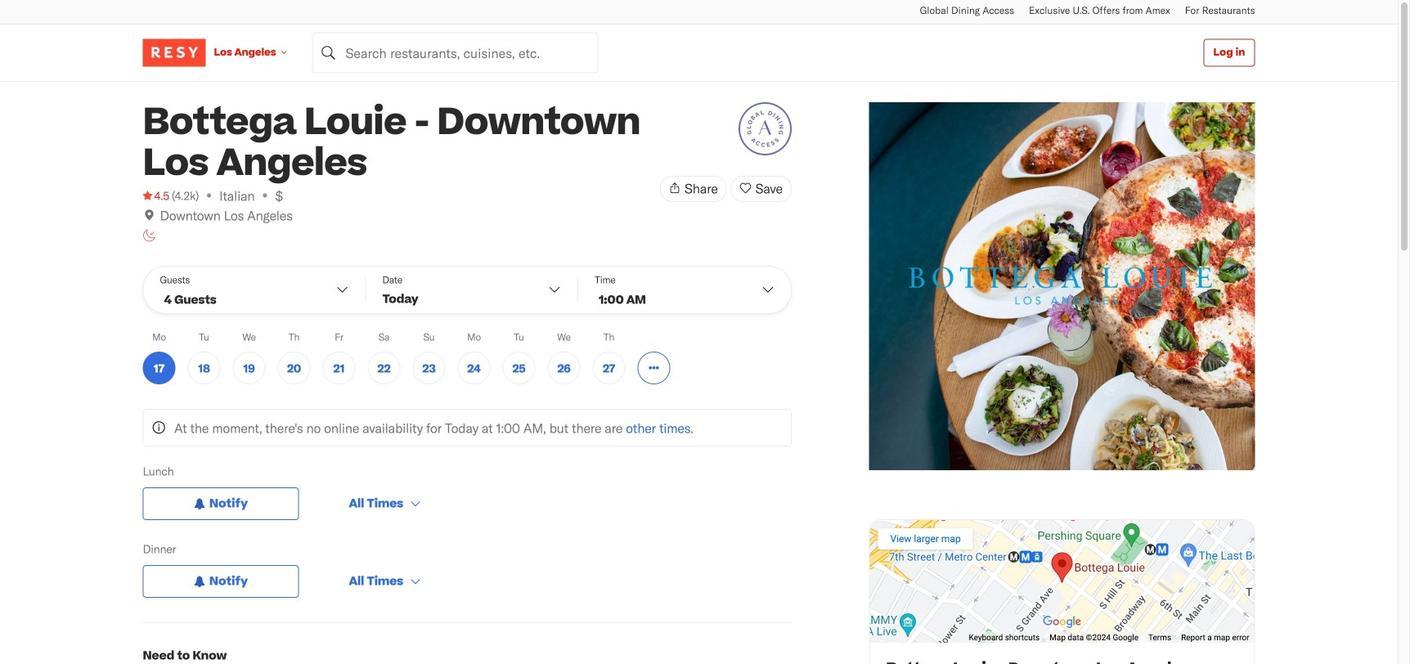 Task type: vqa. For each thing, say whether or not it's contained in the screenshot.
Search restaurants, cuisines, etc. text box
yes



Task type: locate. For each thing, give the bounding box(es) containing it.
Search restaurants, cuisines, etc. text field
[[312, 32, 599, 73]]

None field
[[312, 32, 599, 73]]

4.5 out of 5 stars image
[[143, 187, 169, 204]]



